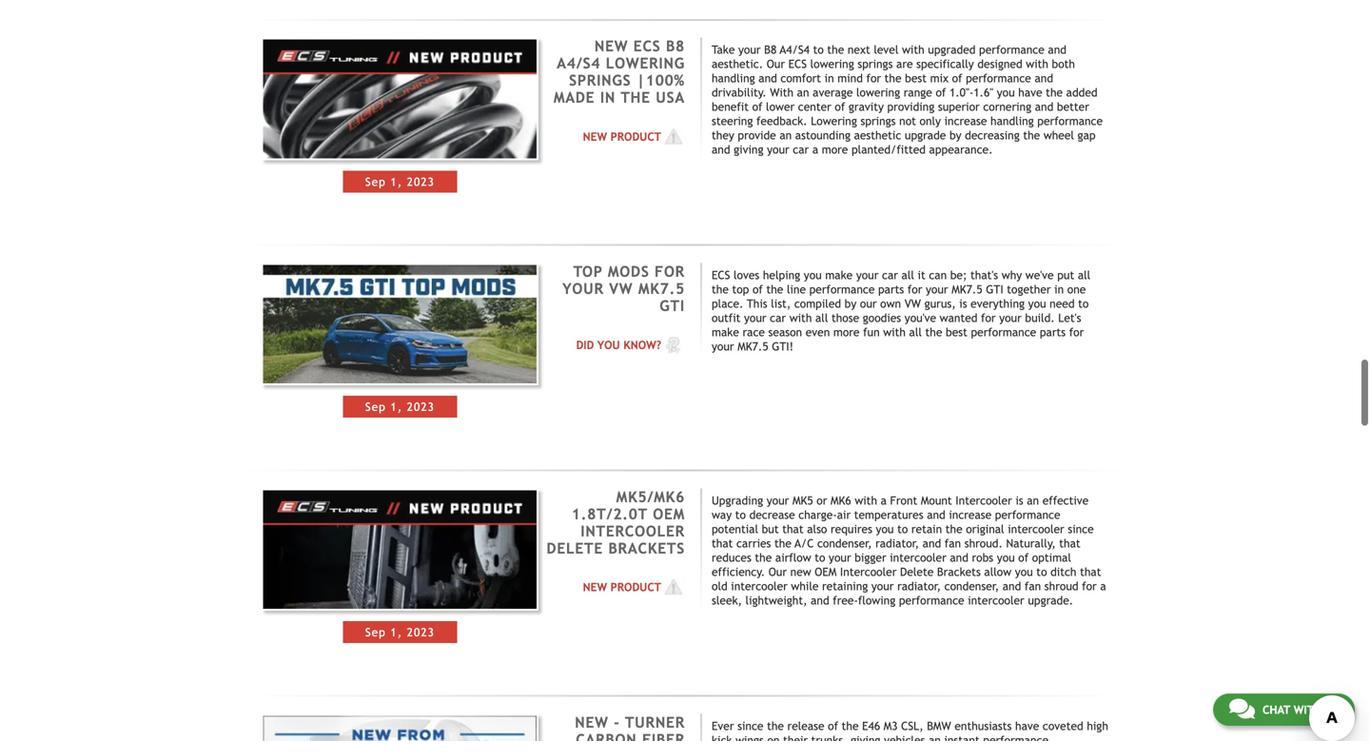 Task type: describe. For each thing, give the bounding box(es) containing it.
lowering inside the new ecs b8 a4/s4 lowering springs |100% made in the usa
[[606, 55, 685, 72]]

did you know?
[[576, 338, 661, 351]]

with
[[770, 86, 794, 99]]

csl,
[[901, 719, 924, 732]]

m3
[[884, 719, 898, 732]]

new for mk5/mk6
[[583, 581, 607, 594]]

line
[[787, 283, 806, 296]]

did
[[576, 338, 594, 351]]

aesthetic.
[[712, 57, 763, 71]]

a/c
[[795, 537, 814, 550]]

wings
[[736, 733, 764, 741]]

usa
[[656, 89, 685, 106]]

performance down 'designed'
[[966, 72, 1031, 85]]

4 image
[[661, 578, 685, 597]]

ever
[[712, 719, 734, 732]]

a inside take your b8 a4/s4 to the next level with upgraded performance and aesthetic. our ecs lowering springs are specifically designed with both handling and comfort in mind for the best mix of performance and drivability. with an average lowering range of 1.0"-1.6" you have the added benefit of lower center of gravity providing superior cornering and better steering feedback. lowering springs not only increase handling performance they provide an astounding aesthetic upgrade by decreasing the wheel gap and giving your car a more planted/fitted appearance.
[[812, 143, 818, 156]]

wanted
[[940, 311, 978, 325]]

you've
[[905, 311, 936, 325]]

1 horizontal spatial condenser,
[[945, 579, 999, 593]]

and left robs
[[950, 551, 969, 564]]

gti inside ecs loves helping you make your car all it can be; that's why we've put all the top of the line performance parts for your mk7.5 gti together in one place. this list, compiled by our own vw gurus, is everything you need to outfit your car with all those goodies you've wanted for your build. let's make race season even more fun with all the best performance parts for your mk7.5 gti!
[[986, 283, 1004, 296]]

2 vertical spatial a
[[1100, 579, 1106, 593]]

0 horizontal spatial make
[[712, 325, 739, 339]]

more inside take your b8 a4/s4 to the next level with upgraded performance and aesthetic. our ecs lowering springs are specifically designed with both handling and comfort in mind for the best mix of performance and drivability. with an average lowering range of 1.0"-1.6" you have the added benefit of lower center of gravity providing superior cornering and better steering feedback. lowering springs not only increase handling performance they provide an astounding aesthetic upgrade by decreasing the wheel gap and giving your car a more planted/fitted appearance.
[[822, 143, 848, 156]]

it
[[918, 268, 926, 282]]

performance up naturally,
[[995, 508, 1061, 521]]

of down mix
[[936, 86, 946, 99]]

gap
[[1078, 129, 1096, 142]]

carbon
[[576, 731, 637, 741]]

the left wheel
[[1023, 129, 1040, 142]]

to inside ecs loves helping you make your car all it can be; that's why we've put all the top of the line performance parts for your mk7.5 gti together in one place. this list, compiled by our own vw gurus, is everything you need to outfit your car with all those goodies you've wanted for your build. let's make race season even more fun with all the best performance parts for your mk7.5 gti!
[[1078, 297, 1089, 310]]

1 vertical spatial lowering
[[856, 86, 900, 99]]

intercooler up lightweight,
[[731, 579, 788, 593]]

and down allow
[[1003, 579, 1021, 593]]

specifically
[[917, 57, 974, 71]]

car inside take your b8 a4/s4 to the next level with upgraded performance and aesthetic. our ecs lowering springs are specifically designed with both handling and comfort in mind for the best mix of performance and drivability. with an average lowering range of 1.0"-1.6" you have the added benefit of lower center of gravity providing superior cornering and better steering feedback. lowering springs not only increase handling performance they provide an astounding aesthetic upgrade by decreasing the wheel gap and giving your car a more planted/fitted appearance.
[[793, 143, 809, 156]]

our
[[860, 297, 877, 310]]

2023 for mk5/mk6 1.8t/2.0t oem intercooler delete brackets
[[407, 626, 435, 639]]

oem inside upgrading your mk5 or mk6 with a front mount intercooler is an effective way to decrease charge-air temperatures and increase performance potential but that also requires you to retain the original intercooler since that carries the a/c condenser, radiator, and fan shroud. naturally, that reduces the airflow to your bigger intercooler and robs you of optimal efficiency. our new oem intercooler delete brackets allow you to ditch that old intercooler while retaining your radiator, condenser, and fan shroud for a sleek, lightweight, and free-flowing performance intercooler upgrade.
[[815, 565, 837, 578]]

-
[[614, 714, 620, 731]]

loves
[[734, 268, 760, 282]]

your inside top mods for your vw mk7.5 gti
[[562, 280, 604, 297]]

|100%
[[636, 72, 685, 89]]

the up better
[[1046, 86, 1063, 99]]

performance up 'designed'
[[979, 43, 1045, 56]]

best inside take your b8 a4/s4 to the next level with upgraded performance and aesthetic. our ecs lowering springs are specifically designed with both handling and comfort in mind for the best mix of performance and drivability. with an average lowering range of 1.0"-1.6" you have the added benefit of lower center of gravity providing superior cornering and better steering feedback. lowering springs not only increase handling performance they provide an astounding aesthetic upgrade by decreasing the wheel gap and giving your car a more planted/fitted appearance.
[[905, 72, 927, 85]]

sep for mk5/mk6 1.8t/2.0t oem intercooler delete brackets
[[365, 626, 386, 639]]

ecs inside take your b8 a4/s4 to the next level with upgraded performance and aesthetic. our ecs lowering springs are specifically designed with both handling and comfort in mind for the best mix of performance and drivability. with an average lowering range of 1.0"-1.6" you have the added benefit of lower center of gravity providing superior cornering and better steering feedback. lowering springs not only increase handling performance they provide an astounding aesthetic upgrade by decreasing the wheel gap and giving your car a more planted/fitted appearance.
[[789, 57, 807, 71]]

1 horizontal spatial handling
[[991, 114, 1034, 128]]

and up both
[[1048, 43, 1067, 56]]

only
[[920, 114, 941, 128]]

and down mount
[[927, 508, 946, 521]]

new product for brackets
[[583, 581, 661, 594]]

allow
[[984, 565, 1012, 578]]

top mods for your vw mk7.5 gti image
[[261, 263, 539, 386]]

your down can
[[926, 283, 948, 296]]

steering
[[712, 114, 753, 128]]

new inside the new ecs b8 a4/s4 lowering springs |100% made in the usa
[[595, 38, 628, 55]]

naturally,
[[1006, 537, 1056, 550]]

your up aesthetic.
[[738, 43, 761, 56]]

air
[[837, 508, 851, 521]]

added
[[1066, 86, 1098, 99]]

top mods for your vw mk7.5 gti
[[562, 263, 685, 315]]

release
[[787, 719, 825, 732]]

old
[[712, 579, 728, 593]]

the up list,
[[766, 283, 783, 296]]

performance down better
[[1038, 114, 1103, 128]]

by inside ecs loves helping you make your car all it can be; that's why we've put all the top of the line performance parts for your mk7.5 gti together in one place. this list, compiled by our own vw gurus, is everything you need to outfit your car with all those goodies you've wanted for your build. let's make race season even more fun with all the best performance parts for your mk7.5 gti!
[[845, 297, 857, 310]]

retain
[[912, 522, 942, 536]]

0 horizontal spatial car
[[770, 311, 786, 325]]

you right allow
[[1015, 565, 1033, 578]]

of down average
[[835, 100, 845, 113]]

best inside ecs loves helping you make your car all it can be; that's why we've put all the top of the line performance parts for your mk7.5 gti together in one place. this list, compiled by our own vw gurus, is everything you need to outfit your car with all those goodies you've wanted for your build. let's make race season even more fun with all the best performance parts for your mk7.5 gti!
[[946, 325, 968, 339]]

your up flowing
[[872, 579, 894, 593]]

brackets inside mk5/mk6 1.8t/2.0t oem intercooler delete brackets
[[609, 540, 685, 557]]

gurus,
[[925, 297, 956, 310]]

and left better
[[1035, 100, 1054, 113]]

1 horizontal spatial intercooler
[[840, 565, 897, 578]]

you down temperatures
[[876, 522, 894, 536]]

0 vertical spatial intercooler
[[956, 494, 1012, 507]]

that up 'optimal'
[[1059, 537, 1081, 550]]

new - turner carbon fiber high kick rear spoiler image
[[261, 714, 539, 741]]

the up 'place.'
[[712, 283, 729, 296]]

made
[[554, 89, 595, 106]]

and down "while"
[[811, 594, 829, 607]]

providing
[[887, 100, 935, 113]]

gti inside top mods for your vw mk7.5 gti
[[660, 297, 685, 315]]

in inside take your b8 a4/s4 to the next level with upgraded performance and aesthetic. our ecs lowering springs are specifically designed with both handling and comfort in mind for the best mix of performance and drivability. with an average lowering range of 1.0"-1.6" you have the added benefit of lower center of gravity providing superior cornering and better steering feedback. lowering springs not only increase handling performance they provide an astounding aesthetic upgrade by decreasing the wheel gap and giving your car a more planted/fitted appearance.
[[825, 72, 834, 85]]

mk5/mk6
[[616, 489, 685, 506]]

sep 1, 2023 for top mods for your vw mk7.5 gti
[[365, 400, 435, 414]]

the left next
[[827, 43, 844, 56]]

since inside "ever since the release of the e46 m3 csl, bmw enthusiasts have coveted high kick wings on their trunks, giving vehicles an instant performanc"
[[738, 719, 764, 732]]

your down the everything on the top
[[999, 311, 1022, 325]]

this
[[747, 297, 768, 310]]

giving inside "ever since the release of the e46 m3 csl, bmw enthusiasts have coveted high kick wings on their trunks, giving vehicles an instant performanc"
[[851, 733, 881, 741]]

product for brackets
[[611, 581, 661, 594]]

the down are
[[885, 72, 902, 85]]

0 vertical spatial radiator,
[[876, 537, 919, 550]]

is inside upgrading your mk5 or mk6 with a front mount intercooler is an effective way to decrease charge-air temperatures and increase performance potential but that also requires you to retain the original intercooler since that carries the a/c condenser, radiator, and fan shroud. naturally, that reduces the airflow to your bigger intercooler and robs you of optimal efficiency. our new oem intercooler delete brackets allow you to ditch that old intercooler while retaining your radiator, condenser, and fan shroud for a sleek, lightweight, and free-flowing performance intercooler upgrade.
[[1016, 494, 1024, 507]]

is inside ecs loves helping you make your car all it can be; that's why we've put all the top of the line performance parts for your mk7.5 gti together in one place. this list, compiled by our own vw gurus, is everything you need to outfit your car with all those goodies you've wanted for your build. let's make race season even more fun with all the best performance parts for your mk7.5 gti!
[[959, 297, 967, 310]]

new ecs b8 a4/s4 lowering springs |100% made in the usa
[[554, 38, 685, 106]]

0 horizontal spatial lowering
[[810, 57, 854, 71]]

new
[[790, 565, 811, 578]]

more inside ecs loves helping you make your car all it can be; that's why we've put all the top of the line performance parts for your mk7.5 gti together in one place. this list, compiled by our own vw gurus, is everything you need to outfit your car with all those goodies you've wanted for your build. let's make race season even more fun with all the best performance parts for your mk7.5 gti!
[[833, 325, 860, 339]]

the up airflow
[[775, 537, 792, 550]]

the down the carries
[[755, 551, 772, 564]]

planted/fitted
[[852, 143, 926, 156]]

performance down the everything on the top
[[971, 325, 1036, 339]]

2 horizontal spatial car
[[882, 268, 898, 282]]

own
[[880, 297, 901, 310]]

of up 1.0"-
[[952, 72, 963, 85]]

ecs inside ecs loves helping you make your car all it can be; that's why we've put all the top of the line performance parts for your mk7.5 gti together in one place. this list, compiled by our own vw gurus, is everything you need to outfit your car with all those goodies you've wanted for your build. let's make race season even more fun with all the best performance parts for your mk7.5 gti!
[[712, 268, 730, 282]]

to inside take your b8 a4/s4 to the next level with upgraded performance and aesthetic. our ecs lowering springs are specifically designed with both handling and comfort in mind for the best mix of performance and drivability. with an average lowering range of 1.0"-1.6" you have the added benefit of lower center of gravity providing superior cornering and better steering feedback. lowering springs not only increase handling performance they provide an astounding aesthetic upgrade by decreasing the wheel gap and giving your car a more planted/fitted appearance.
[[813, 43, 824, 56]]

gti!
[[772, 340, 794, 353]]

wheel
[[1044, 129, 1074, 142]]

1 vertical spatial fan
[[1025, 579, 1041, 593]]

to down upgrading
[[735, 508, 746, 521]]

1.8t/2.0t
[[572, 506, 648, 523]]

comments image
[[1229, 698, 1255, 720]]

kick
[[712, 733, 732, 741]]

top
[[573, 263, 603, 280]]

cornering
[[983, 100, 1032, 113]]

not
[[899, 114, 916, 128]]

performance right flowing
[[899, 594, 965, 607]]

lowering inside take your b8 a4/s4 to the next level with upgraded performance and aesthetic. our ecs lowering springs are specifically designed with both handling and comfort in mind for the best mix of performance and drivability. with an average lowering range of 1.0"-1.6" you have the added benefit of lower center of gravity providing superior cornering and better steering feedback. lowering springs not only increase handling performance they provide an astounding aesthetic upgrade by decreasing the wheel gap and giving your car a more planted/fitted appearance.
[[811, 114, 857, 128]]

top
[[732, 283, 749, 296]]

mk5/mk6 1.8t/2.0t oem intercooler delete brackets image
[[261, 489, 539, 611]]

in inside ecs loves helping you make your car all it can be; that's why we've put all the top of the line performance parts for your mk7.5 gti together in one place. this list, compiled by our own vw gurus, is everything you need to outfit your car with all those goodies you've wanted for your build. let's make race season even more fun with all the best performance parts for your mk7.5 gti!
[[1055, 283, 1064, 296]]

1, for top mods for your vw mk7.5 gti
[[391, 400, 403, 414]]

giving inside take your b8 a4/s4 to the next level with upgraded performance and aesthetic. our ecs lowering springs are specifically designed with both handling and comfort in mind for the best mix of performance and drivability. with an average lowering range of 1.0"-1.6" you have the added benefit of lower center of gravity providing superior cornering and better steering feedback. lowering springs not only increase handling performance they provide an astounding aesthetic upgrade by decreasing the wheel gap and giving your car a more planted/fitted appearance.
[[734, 143, 764, 156]]

carries
[[737, 537, 771, 550]]

be;
[[950, 268, 967, 282]]

all up even
[[815, 311, 828, 325]]

you up the "build."
[[1028, 297, 1046, 310]]

e46
[[862, 719, 880, 732]]

chat
[[1263, 703, 1290, 717]]

with left both
[[1026, 57, 1049, 71]]

an down feedback. on the top right
[[780, 129, 792, 142]]

oem inside mk5/mk6 1.8t/2.0t oem intercooler delete brackets
[[653, 506, 685, 523]]

charge-
[[799, 508, 837, 521]]

1 vertical spatial a
[[881, 494, 887, 507]]

increase inside upgrading your mk5 or mk6 with a front mount intercooler is an effective way to decrease charge-air temperatures and increase performance potential but that also requires you to retain the original intercooler since that carries the a/c condenser, radiator, and fan shroud. naturally, that reduces the airflow to your bigger intercooler and robs you of optimal efficiency. our new oem intercooler delete brackets allow you to ditch that old intercooler while retaining your radiator, condenser, and fan shroud for a sleek, lightweight, and free-flowing performance intercooler upgrade.
[[949, 508, 992, 521]]

mount
[[921, 494, 952, 507]]

both
[[1052, 57, 1075, 71]]

your down outfit
[[712, 340, 734, 353]]

since inside upgrading your mk5 or mk6 with a front mount intercooler is an effective way to decrease charge-air temperatures and increase performance potential but that also requires you to retain the original intercooler since that carries the a/c condenser, radiator, and fan shroud. naturally, that reduces the airflow to your bigger intercooler and robs you of optimal efficiency. our new oem intercooler delete brackets allow you to ditch that old intercooler while retaining your radiator, condenser, and fan shroud for a sleek, lightweight, and free-flowing performance intercooler upgrade.
[[1068, 522, 1094, 536]]

mind
[[838, 72, 863, 85]]

their
[[783, 733, 808, 741]]

that up reduces
[[712, 537, 733, 550]]

vw inside ecs loves helping you make your car all it can be; that's why we've put all the top of the line performance parts for your mk7.5 gti together in one place. this list, compiled by our own vw gurus, is everything you need to outfit your car with all those goodies you've wanted for your build. let's make race season even more fun with all the best performance parts for your mk7.5 gti!
[[905, 297, 921, 310]]

new ecs b8 a4/s4 lowering springs |100% made in the usa image
[[261, 38, 539, 160]]

and down they
[[712, 143, 730, 156]]

1, for mk5/mk6 1.8t/2.0t oem intercooler delete brackets
[[391, 626, 403, 639]]

place.
[[712, 297, 744, 310]]

decrease
[[749, 508, 795, 521]]

in
[[600, 89, 616, 106]]

mk7.5 inside top mods for your vw mk7.5 gti
[[638, 280, 685, 297]]

you
[[597, 338, 620, 351]]

for down the everything on the top
[[981, 311, 996, 325]]

0 horizontal spatial condenser,
[[817, 537, 872, 550]]

for inside take your b8 a4/s4 to the next level with upgraded performance and aesthetic. our ecs lowering springs are specifically designed with both handling and comfort in mind for the best mix of performance and drivability. with an average lowering range of 1.0"-1.6" you have the added benefit of lower center of gravity providing superior cornering and better steering feedback. lowering springs not only increase handling performance they provide an astounding aesthetic upgrade by decreasing the wheel gap and giving your car a more planted/fitted appearance.
[[866, 72, 881, 85]]

brackets inside upgrading your mk5 or mk6 with a front mount intercooler is an effective way to decrease charge-air temperatures and increase performance potential but that also requires you to retain the original intercooler since that carries the a/c condenser, radiator, and fan shroud. naturally, that reduces the airflow to your bigger intercooler and robs you of optimal efficiency. our new oem intercooler delete brackets allow you to ditch that old intercooler while retaining your radiator, condenser, and fan shroud for a sleek, lightweight, and free-flowing performance intercooler upgrade.
[[937, 565, 981, 578]]

list,
[[771, 297, 791, 310]]

an inside "ever since the release of the e46 m3 csl, bmw enthusiasts have coveted high kick wings on their trunks, giving vehicles an instant performanc"
[[929, 733, 941, 741]]

mk6
[[831, 494, 851, 507]]

or
[[817, 494, 827, 507]]

helping
[[763, 268, 800, 282]]

range
[[904, 86, 932, 99]]

intercooler down retain
[[890, 551, 947, 564]]

1 horizontal spatial mk7.5
[[738, 340, 769, 353]]

all left it at the right top of the page
[[902, 268, 914, 282]]

take your b8 a4/s4 to the next level with upgraded performance and aesthetic. our ecs lowering springs are specifically designed with both handling and comfort in mind for the best mix of performance and drivability. with an average lowering range of 1.0"-1.6" you have the added benefit of lower center of gravity providing superior cornering and better steering feedback. lowering springs not only increase handling performance they provide an astounding aesthetic upgrade by decreasing the wheel gap and giving your car a more planted/fitted appearance.
[[712, 43, 1103, 156]]

while
[[791, 579, 819, 593]]

level
[[874, 43, 899, 56]]

vw inside top mods for your vw mk7.5 gti
[[609, 280, 633, 297]]

of left lower
[[752, 100, 763, 113]]

an down comfort
[[797, 86, 809, 99]]

benefit
[[712, 100, 749, 113]]

and down retain
[[923, 537, 941, 550]]

sep 1, 2023 for mk5/mk6 1.8t/2.0t oem intercooler delete brackets
[[365, 626, 435, 639]]

delete inside mk5/mk6 1.8t/2.0t oem intercooler delete brackets
[[547, 540, 603, 557]]

center
[[798, 100, 831, 113]]

the right retain
[[946, 522, 963, 536]]

for inside top mods for your vw mk7.5 gti
[[655, 263, 685, 280]]

for down let's
[[1069, 325, 1084, 339]]

enthusiasts
[[955, 719, 1012, 732]]

2023 for top mods for your vw mk7.5 gti
[[407, 400, 435, 414]]

b8 for your
[[764, 43, 777, 56]]

your up the decrease
[[767, 494, 789, 507]]

all down you've
[[909, 325, 922, 339]]

the up on
[[767, 719, 784, 732]]

the down you've
[[925, 325, 942, 339]]

turner
[[625, 714, 685, 731]]

you inside take your b8 a4/s4 to the next level with upgraded performance and aesthetic. our ecs lowering springs are specifically designed with both handling and comfort in mind for the best mix of performance and drivability. with an average lowering range of 1.0"-1.6" you have the added benefit of lower center of gravity providing superior cornering and better steering feedback. lowering springs not only increase handling performance they provide an astounding aesthetic upgrade by decreasing the wheel gap and giving your car a more planted/fitted appearance.
[[997, 86, 1015, 99]]

sep 1, 2023 link for mk5/mk6 1.8t/2.0t oem intercooler delete brackets
[[261, 489, 539, 643]]

that right ditch
[[1080, 565, 1101, 578]]

bmw
[[927, 719, 951, 732]]

flowing
[[858, 594, 896, 607]]



Task type: vqa. For each thing, say whether or not it's contained in the screenshot.
review at top
no



Task type: locate. For each thing, give the bounding box(es) containing it.
to down 'optimal'
[[1037, 565, 1047, 578]]

put
[[1057, 268, 1075, 282]]

provide
[[738, 129, 776, 142]]

lowering
[[606, 55, 685, 72], [811, 114, 857, 128]]

robs
[[972, 551, 994, 564]]

0 vertical spatial sep 1, 2023
[[365, 175, 435, 188]]

comfort
[[781, 72, 821, 85]]

mk7.5
[[638, 280, 685, 297], [952, 283, 983, 296], [738, 340, 769, 353]]

an inside upgrading your mk5 or mk6 with a front mount intercooler is an effective way to decrease charge-air temperatures and increase performance potential but that also requires you to retain the original intercooler since that carries the a/c condenser, radiator, and fan shroud. naturally, that reduces the airflow to your bigger intercooler and robs you of optimal efficiency. our new oem intercooler delete brackets allow you to ditch that old intercooler while retaining your radiator, condenser, and fan shroud for a sleek, lightweight, and free-flowing performance intercooler upgrade.
[[1027, 494, 1039, 507]]

instant
[[944, 733, 980, 741]]

for inside upgrading your mk5 or mk6 with a front mount intercooler is an effective way to decrease charge-air temperatures and increase performance potential but that also requires you to retain the original intercooler since that carries the a/c condenser, radiator, and fan shroud. naturally, that reduces the airflow to your bigger intercooler and robs you of optimal efficiency. our new oem intercooler delete brackets allow you to ditch that old intercooler while retaining your radiator, condenser, and fan shroud for a sleek, lightweight, and free-flowing performance intercooler upgrade.
[[1082, 579, 1097, 593]]

with left us
[[1294, 703, 1322, 717]]

2 horizontal spatial intercooler
[[956, 494, 1012, 507]]

parts down the "build."
[[1040, 325, 1066, 339]]

you up line
[[804, 268, 822, 282]]

are
[[896, 57, 913, 71]]

2023 down new ecs b8 a4/s4 lowering springs |100% made in the usa image
[[407, 175, 435, 188]]

best up range
[[905, 72, 927, 85]]

springs
[[858, 57, 893, 71], [861, 114, 896, 128]]

handling down aesthetic.
[[712, 72, 755, 85]]

0 vertical spatial brackets
[[609, 540, 685, 557]]

mix
[[930, 72, 949, 85]]

0 vertical spatial sep 1, 2023 link
[[261, 38, 539, 192]]

2 vertical spatial intercooler
[[840, 565, 897, 578]]

3 sep from the top
[[365, 626, 386, 639]]

1, down top mods for your vw mk7.5 gti image
[[391, 400, 403, 414]]

of down naturally,
[[1018, 551, 1029, 564]]

ecs
[[634, 38, 661, 55], [789, 57, 807, 71], [712, 268, 730, 282]]

by
[[950, 129, 962, 142], [845, 297, 857, 310]]

sep 1, 2023 link for top mods for your vw mk7.5 gti
[[261, 263, 539, 418]]

1 horizontal spatial ecs
[[712, 268, 730, 282]]

new product for springs
[[583, 130, 661, 143]]

2 vertical spatial new
[[583, 581, 607, 594]]

your up our
[[856, 268, 879, 282]]

airflow
[[775, 551, 811, 564]]

b8
[[666, 38, 685, 55], [764, 43, 777, 56]]

3 1, from the top
[[391, 626, 403, 639]]

a4/s4 inside the new ecs b8 a4/s4 lowering springs |100% made in the usa
[[557, 55, 601, 72]]

new up springs at the top of page
[[595, 38, 628, 55]]

2023 down mk5/mk6 1.8t/2.0t oem intercooler delete brackets "image"
[[407, 626, 435, 639]]

1 horizontal spatial fan
[[1025, 579, 1041, 593]]

1,
[[391, 175, 403, 188], [391, 400, 403, 414], [391, 626, 403, 639]]

together
[[1007, 283, 1051, 296]]

3 sep 1, 2023 from the top
[[365, 626, 435, 639]]

your
[[738, 43, 761, 56], [767, 143, 790, 156], [856, 268, 879, 282], [562, 280, 604, 297], [926, 283, 948, 296], [744, 311, 767, 325], [999, 311, 1022, 325], [712, 340, 734, 353], [767, 494, 789, 507], [829, 551, 851, 564], [872, 579, 894, 593]]

in up average
[[825, 72, 834, 85]]

0 vertical spatial oem
[[653, 506, 685, 523]]

1 vertical spatial 2023
[[407, 400, 435, 414]]

1 vertical spatial parts
[[1040, 325, 1066, 339]]

b8 inside take your b8 a4/s4 to the next level with upgraded performance and aesthetic. our ecs lowering springs are specifically designed with both handling and comfort in mind for the best mix of performance and drivability. with an average lowering range of 1.0"-1.6" you have the added benefit of lower center of gravity providing superior cornering and better steering feedback. lowering springs not only increase handling performance they provide an astounding aesthetic upgrade by decreasing the wheel gap and giving your car a more planted/fitted appearance.
[[764, 43, 777, 56]]

ecs left loves
[[712, 268, 730, 282]]

with inside upgrading your mk5 or mk6 with a front mount intercooler is an effective way to decrease charge-air temperatures and increase performance potential but that also requires you to retain the original intercooler since that carries the a/c condenser, radiator, and fan shroud. naturally, that reduces the airflow to your bigger intercooler and robs you of optimal efficiency. our new oem intercooler delete brackets allow you to ditch that old intercooler while retaining your radiator, condenser, and fan shroud for a sleek, lightweight, and free-flowing performance intercooler upgrade.
[[855, 494, 877, 507]]

0 vertical spatial lowering
[[606, 55, 685, 72]]

but
[[762, 522, 779, 536]]

top mods for your vw mk7.5 gti link
[[562, 263, 685, 315]]

2 1, from the top
[[391, 400, 403, 414]]

0 vertical spatial in
[[825, 72, 834, 85]]

chat with us
[[1263, 703, 1339, 717]]

they
[[712, 129, 734, 142]]

1 2023 from the top
[[407, 175, 435, 188]]

mk7.5 down race
[[738, 340, 769, 353]]

by inside take your b8 a4/s4 to the next level with upgraded performance and aesthetic. our ecs lowering springs are specifically designed with both handling and comfort in mind for the best mix of performance and drivability. with an average lowering range of 1.0"-1.6" you have the added benefit of lower center of gravity providing superior cornering and better steering feedback. lowering springs not only increase handling performance they provide an astounding aesthetic upgrade by decreasing the wheel gap and giving your car a more planted/fitted appearance.
[[950, 129, 962, 142]]

have inside "ever since the release of the e46 m3 csl, bmw enthusiasts have coveted high kick wings on their trunks, giving vehicles an instant performanc"
[[1015, 719, 1039, 732]]

1 horizontal spatial brackets
[[937, 565, 981, 578]]

giving down provide
[[734, 143, 764, 156]]

sep 1, 2023 link for new ecs b8 a4/s4 lowering springs |100% made in the usa
[[261, 38, 539, 192]]

lowering up gravity
[[856, 86, 900, 99]]

1 vertical spatial handling
[[991, 114, 1034, 128]]

0 vertical spatial sep
[[365, 175, 386, 188]]

0 vertical spatial is
[[959, 297, 967, 310]]

delete
[[547, 540, 603, 557], [900, 565, 934, 578]]

0 vertical spatial ecs
[[634, 38, 661, 55]]

sep down top mods for your vw mk7.5 gti image
[[365, 400, 386, 414]]

requires
[[831, 522, 873, 536]]

0 horizontal spatial oem
[[653, 506, 685, 523]]

0 horizontal spatial brackets
[[609, 540, 685, 557]]

vw right top
[[609, 280, 633, 297]]

have inside take your b8 a4/s4 to the next level with upgraded performance and aesthetic. our ecs lowering springs are specifically designed with both handling and comfort in mind for the best mix of performance and drivability. with an average lowering range of 1.0"-1.6" you have the added benefit of lower center of gravity providing superior cornering and better steering feedback. lowering springs not only increase handling performance they provide an astounding aesthetic upgrade by decreasing the wheel gap and giving your car a more planted/fitted appearance.
[[1018, 86, 1043, 99]]

1 vertical spatial sep 1, 2023
[[365, 400, 435, 414]]

original
[[966, 522, 1004, 536]]

let's
[[1058, 311, 1081, 325]]

0 vertical spatial new
[[595, 38, 628, 55]]

with up 'season'
[[790, 311, 812, 325]]

springs down the level
[[858, 57, 893, 71]]

new product down the
[[583, 130, 661, 143]]

lower
[[766, 100, 795, 113]]

with up are
[[902, 43, 925, 56]]

to down temperatures
[[897, 522, 908, 536]]

giving
[[734, 143, 764, 156], [851, 733, 881, 741]]

a right shroud
[[1100, 579, 1106, 593]]

1 sep from the top
[[365, 175, 386, 188]]

average
[[813, 86, 853, 99]]

1 horizontal spatial b8
[[764, 43, 777, 56]]

1 vertical spatial delete
[[900, 565, 934, 578]]

we've
[[1026, 268, 1054, 282]]

a down astounding
[[812, 143, 818, 156]]

the
[[827, 43, 844, 56], [885, 72, 902, 85], [1046, 86, 1063, 99], [1023, 129, 1040, 142], [712, 283, 729, 296], [766, 283, 783, 296], [925, 325, 942, 339], [946, 522, 963, 536], [775, 537, 792, 550], [755, 551, 772, 564], [767, 719, 784, 732], [842, 719, 859, 732]]

1, for new ecs b8 a4/s4 lowering springs |100% made in the usa
[[391, 175, 403, 188]]

ecs up comfort
[[789, 57, 807, 71]]

intercooler down allow
[[968, 594, 1025, 607]]

front
[[890, 494, 918, 507]]

1.6"
[[974, 86, 994, 99]]

for right mods
[[655, 263, 685, 280]]

new down in
[[583, 130, 607, 143]]

a4/s4 for lowering
[[557, 55, 601, 72]]

and
[[1048, 43, 1067, 56], [759, 72, 777, 85], [1035, 72, 1053, 85], [1035, 100, 1054, 113], [712, 143, 730, 156], [927, 508, 946, 521], [923, 537, 941, 550], [950, 551, 969, 564], [1003, 579, 1021, 593], [811, 594, 829, 607]]

0 horizontal spatial handling
[[712, 72, 755, 85]]

new ecs b8 a4/s4 lowering springs |100% made in the usa link
[[554, 38, 685, 106]]

product down mk5/mk6 1.8t/2.0t oem intercooler delete brackets
[[611, 581, 661, 594]]

1 vertical spatial by
[[845, 297, 857, 310]]

0 horizontal spatial lowering
[[606, 55, 685, 72]]

need
[[1050, 297, 1075, 310]]

new for new
[[583, 130, 607, 143]]

brackets up 4 image
[[609, 540, 685, 557]]

delete down 1.8t/2.0t
[[547, 540, 603, 557]]

1 vertical spatial new product
[[583, 581, 661, 594]]

increase up original
[[949, 508, 992, 521]]

intercooler down mk5/mk6
[[581, 523, 685, 540]]

your up race
[[744, 311, 767, 325]]

0 vertical spatial parts
[[878, 283, 904, 296]]

0 vertical spatial increase
[[945, 114, 987, 128]]

1 vertical spatial sep
[[365, 400, 386, 414]]

4 image
[[661, 127, 685, 146]]

0 vertical spatial 2023
[[407, 175, 435, 188]]

2 product from the top
[[611, 581, 661, 594]]

oem up retaining
[[815, 565, 837, 578]]

1 sep 1, 2023 link from the top
[[261, 38, 539, 192]]

oem left the way
[[653, 506, 685, 523]]

best
[[905, 72, 927, 85], [946, 325, 968, 339]]

more
[[822, 143, 848, 156], [833, 325, 860, 339]]

b8 inside the new ecs b8 a4/s4 lowering springs |100% made in the usa
[[666, 38, 685, 55]]

to
[[813, 43, 824, 56], [1078, 297, 1089, 310], [735, 508, 746, 521], [897, 522, 908, 536], [815, 551, 825, 564], [1037, 565, 1047, 578]]

with right mk6 on the bottom right
[[855, 494, 877, 507]]

1 1, from the top
[[391, 175, 403, 188]]

ecs loves helping you make your car all it can be; that's why we've put all the top of the line performance parts for your mk7.5 gti together in one place. this list, compiled by our own vw gurus, is everything you need to outfit your car with all those goodies you've wanted for your build. let's make race season even more fun with all the best performance parts for your mk7.5 gti!
[[712, 268, 1091, 353]]

1 horizontal spatial lowering
[[811, 114, 857, 128]]

0 vertical spatial make
[[825, 268, 853, 282]]

way
[[712, 508, 732, 521]]

in
[[825, 72, 834, 85], [1055, 283, 1064, 296]]

0 vertical spatial fan
[[945, 537, 961, 550]]

1 vertical spatial increase
[[949, 508, 992, 521]]

1 vertical spatial springs
[[861, 114, 896, 128]]

sep 1, 2023 for new ecs b8 a4/s4 lowering springs |100% made in the usa
[[365, 175, 435, 188]]

0 horizontal spatial ecs
[[634, 38, 661, 55]]

for down it at the right top of the page
[[908, 283, 922, 296]]

all up 'one'
[[1078, 268, 1091, 282]]

2 sep 1, 2023 from the top
[[365, 400, 435, 414]]

handling
[[712, 72, 755, 85], [991, 114, 1034, 128]]

1 horizontal spatial best
[[946, 325, 968, 339]]

the left e46
[[842, 719, 859, 732]]

intercooler up naturally,
[[1008, 522, 1065, 536]]

2 sep from the top
[[365, 400, 386, 414]]

ecs inside the new ecs b8 a4/s4 lowering springs |100% made in the usa
[[634, 38, 661, 55]]

to up comfort
[[813, 43, 824, 56]]

0 vertical spatial since
[[1068, 522, 1094, 536]]

1 vertical spatial is
[[1016, 494, 1024, 507]]

1 vertical spatial since
[[738, 719, 764, 732]]

take
[[712, 43, 735, 56]]

0 vertical spatial giving
[[734, 143, 764, 156]]

3 sep 1, 2023 link from the top
[[261, 489, 539, 643]]

b8 up |100%
[[666, 38, 685, 55]]

1 vertical spatial condenser,
[[945, 579, 999, 593]]

gti up the everything on the top
[[986, 283, 1004, 296]]

one
[[1067, 283, 1086, 296]]

2 horizontal spatial a
[[1100, 579, 1106, 593]]

1 sep 1, 2023 from the top
[[365, 175, 435, 188]]

sep for new ecs b8 a4/s4 lowering springs |100% made in the usa
[[365, 175, 386, 188]]

shroud
[[1045, 579, 1079, 593]]

0 horizontal spatial gti
[[660, 297, 685, 315]]

0 horizontal spatial mk7.5
[[638, 280, 685, 297]]

1 horizontal spatial lowering
[[856, 86, 900, 99]]

by up appearance.
[[950, 129, 962, 142]]

our inside take your b8 a4/s4 to the next level with upgraded performance and aesthetic. our ecs lowering springs are specifically designed with both handling and comfort in mind for the best mix of performance and drivability. with an average lowering range of 1.0"-1.6" you have the added benefit of lower center of gravity providing superior cornering and better steering feedback. lowering springs not only increase handling performance they provide an astounding aesthetic upgrade by decreasing the wheel gap and giving your car a more planted/fitted appearance.
[[767, 57, 785, 71]]

of inside "ever since the release of the e46 m3 csl, bmw enthusiasts have coveted high kick wings on their trunks, giving vehicles an instant performanc"
[[828, 719, 838, 732]]

know?
[[624, 338, 661, 351]]

your down provide
[[767, 143, 790, 156]]

your up retaining
[[829, 551, 851, 564]]

0 horizontal spatial delete
[[547, 540, 603, 557]]

1 vertical spatial gti
[[660, 297, 685, 315]]

0 horizontal spatial vw
[[609, 280, 633, 297]]

2 horizontal spatial mk7.5
[[952, 283, 983, 296]]

of up this
[[753, 283, 763, 296]]

of inside ecs loves helping you make your car all it can be; that's why we've put all the top of the line performance parts for your mk7.5 gti together in one place. this list, compiled by our own vw gurus, is everything you need to outfit your car with all those goodies you've wanted for your build. let's make race season even more fun with all the best performance parts for your mk7.5 gti!
[[753, 283, 763, 296]]

with inside 'chat with us' link
[[1294, 703, 1322, 717]]

0 vertical spatial by
[[950, 129, 962, 142]]

gravity
[[849, 100, 884, 113]]

of inside upgrading your mk5 or mk6 with a front mount intercooler is an effective way to decrease charge-air temperatures and increase performance potential but that also requires you to retain the original intercooler since that carries the a/c condenser, radiator, and fan shroud. naturally, that reduces the airflow to your bigger intercooler and robs you of optimal efficiency. our new oem intercooler delete brackets allow you to ditch that old intercooler while retaining your radiator, condenser, and fan shroud for a sleek, lightweight, and free-flowing performance intercooler upgrade.
[[1018, 551, 1029, 564]]

parts up own
[[878, 283, 904, 296]]

1 horizontal spatial gti
[[986, 283, 1004, 296]]

1 horizontal spatial vw
[[905, 297, 921, 310]]

1 vertical spatial in
[[1055, 283, 1064, 296]]

upgrade.
[[1028, 594, 1074, 607]]

ecs up |100%
[[634, 38, 661, 55]]

optimal
[[1032, 551, 1071, 564]]

since up wings
[[738, 719, 764, 732]]

high
[[1087, 719, 1108, 732]]

you
[[997, 86, 1015, 99], [804, 268, 822, 282], [1028, 297, 1046, 310], [876, 522, 894, 536], [997, 551, 1015, 564], [1015, 565, 1033, 578]]

intercooler down bigger
[[840, 565, 897, 578]]

0 vertical spatial condenser,
[[817, 537, 872, 550]]

in up need on the right of page
[[1055, 283, 1064, 296]]

coveted
[[1043, 719, 1084, 732]]

1 vertical spatial oem
[[815, 565, 837, 578]]

product for springs
[[611, 130, 661, 143]]

increase inside take your b8 a4/s4 to the next level with upgraded performance and aesthetic. our ecs lowering springs are specifically designed with both handling and comfort in mind for the best mix of performance and drivability. with an average lowering range of 1.0"-1.6" you have the added benefit of lower center of gravity providing superior cornering and better steering feedback. lowering springs not only increase handling performance they provide an astounding aesthetic upgrade by decreasing the wheel gap and giving your car a more planted/fitted appearance.
[[945, 114, 987, 128]]

1 horizontal spatial is
[[1016, 494, 1024, 507]]

sep 1, 2023 down top mods for your vw mk7.5 gti image
[[365, 400, 435, 414]]

is
[[959, 297, 967, 310], [1016, 494, 1024, 507]]

2 vertical spatial 1,
[[391, 626, 403, 639]]

superior
[[938, 100, 980, 113]]

1 horizontal spatial since
[[1068, 522, 1094, 536]]

to right airflow
[[815, 551, 825, 564]]

race
[[743, 325, 765, 339]]

springs
[[569, 72, 631, 89]]

sep down new ecs b8 a4/s4 lowering springs |100% made in the usa image
[[365, 175, 386, 188]]

2 vertical spatial sep 1, 2023 link
[[261, 489, 539, 643]]

6 image
[[661, 335, 685, 354]]

a4/s4 for to
[[780, 43, 810, 56]]

for right shroud
[[1082, 579, 1097, 593]]

fan up upgrade.
[[1025, 579, 1041, 593]]

car down astounding
[[793, 143, 809, 156]]

1 vertical spatial radiator,
[[897, 579, 941, 593]]

0 vertical spatial gti
[[986, 283, 1004, 296]]

and down both
[[1035, 72, 1053, 85]]

with down "goodies"
[[883, 325, 906, 339]]

that's
[[971, 268, 998, 282]]

1 horizontal spatial parts
[[1040, 325, 1066, 339]]

lowering up astounding
[[811, 114, 857, 128]]

0 vertical spatial car
[[793, 143, 809, 156]]

1 vertical spatial new
[[583, 130, 607, 143]]

make down outfit
[[712, 325, 739, 339]]

delete inside upgrading your mk5 or mk6 with a front mount intercooler is an effective way to decrease charge-air temperatures and increase performance potential but that also requires you to retain the original intercooler since that carries the a/c condenser, radiator, and fan shroud. naturally, that reduces the airflow to your bigger intercooler and robs you of optimal efficiency. our new oem intercooler delete brackets allow you to ditch that old intercooler while retaining your radiator, condenser, and fan shroud for a sleek, lightweight, and free-flowing performance intercooler upgrade.
[[900, 565, 934, 578]]

build.
[[1025, 311, 1055, 325]]

brackets
[[609, 540, 685, 557], [937, 565, 981, 578]]

our up comfort
[[767, 57, 785, 71]]

free-
[[833, 594, 858, 607]]

1 vertical spatial more
[[833, 325, 860, 339]]

sleek,
[[712, 594, 742, 607]]

0 horizontal spatial is
[[959, 297, 967, 310]]

0 vertical spatial our
[[767, 57, 785, 71]]

1 new product from the top
[[583, 130, 661, 143]]

1 vertical spatial brackets
[[937, 565, 981, 578]]

1 vertical spatial 1,
[[391, 400, 403, 414]]

goodies
[[863, 311, 901, 325]]

1 vertical spatial sep 1, 2023 link
[[261, 263, 539, 418]]

new product down mk5/mk6 1.8t/2.0t oem intercooler delete brackets link
[[583, 581, 661, 594]]

car down list,
[[770, 311, 786, 325]]

intercooler
[[1008, 522, 1065, 536], [890, 551, 947, 564], [731, 579, 788, 593], [968, 594, 1025, 607]]

condenser,
[[817, 537, 872, 550], [945, 579, 999, 593]]

performance up compiled
[[809, 283, 875, 296]]

sep for top mods for your vw mk7.5 gti
[[365, 400, 386, 414]]

2 vertical spatial car
[[770, 311, 786, 325]]

2 sep 1, 2023 link from the top
[[261, 263, 539, 418]]

better
[[1057, 100, 1089, 113]]

2 new product from the top
[[583, 581, 661, 594]]

0 horizontal spatial fan
[[945, 537, 961, 550]]

shroud.
[[965, 537, 1003, 550]]

and up with
[[759, 72, 777, 85]]

0 horizontal spatial best
[[905, 72, 927, 85]]

our inside upgrading your mk5 or mk6 with a front mount intercooler is an effective way to decrease charge-air temperatures and increase performance potential but that also requires you to retain the original intercooler since that carries the a/c condenser, radiator, and fan shroud. naturally, that reduces the airflow to your bigger intercooler and robs you of optimal efficiency. our new oem intercooler delete brackets allow you to ditch that old intercooler while retaining your radiator, condenser, and fan shroud for a sleek, lightweight, and free-flowing performance intercooler upgrade.
[[769, 565, 787, 578]]

on
[[767, 733, 780, 741]]

vw
[[609, 280, 633, 297], [905, 297, 921, 310]]

designed
[[978, 57, 1023, 71]]

outfit
[[712, 311, 741, 325]]

1 horizontal spatial oem
[[815, 565, 837, 578]]

1 horizontal spatial in
[[1055, 283, 1064, 296]]

a4/s4 inside take your b8 a4/s4 to the next level with upgraded performance and aesthetic. our ecs lowering springs are specifically designed with both handling and comfort in mind for the best mix of performance and drivability. with an average lowering range of 1.0"-1.6" you have the added benefit of lower center of gravity providing superior cornering and better steering feedback. lowering springs not only increase handling performance they provide an astounding aesthetic upgrade by decreasing the wheel gap and giving your car a more planted/fitted appearance.
[[780, 43, 810, 56]]

intercooler up original
[[956, 494, 1012, 507]]

car up own
[[882, 268, 898, 282]]

gti up 6 image
[[660, 297, 685, 315]]

more down astounding
[[822, 143, 848, 156]]

season
[[768, 325, 802, 339]]

radiator,
[[876, 537, 919, 550], [897, 579, 941, 593]]

best down 'wanted'
[[946, 325, 968, 339]]

intercooler inside mk5/mk6 1.8t/2.0t oem intercooler delete brackets
[[581, 523, 685, 540]]

next
[[848, 43, 870, 56]]

an down bmw
[[929, 733, 941, 741]]

decreasing
[[965, 129, 1020, 142]]

2023 for new ecs b8 a4/s4 lowering springs |100% made in the usa
[[407, 175, 435, 188]]

1 vertical spatial make
[[712, 325, 739, 339]]

increase
[[945, 114, 987, 128], [949, 508, 992, 521]]

potential
[[712, 522, 758, 536]]

b8 up with
[[764, 43, 777, 56]]

1 product from the top
[[611, 130, 661, 143]]

1 horizontal spatial giving
[[851, 733, 881, 741]]

sep down mk5/mk6 1.8t/2.0t oem intercooler delete brackets "image"
[[365, 626, 386, 639]]

0 horizontal spatial giving
[[734, 143, 764, 156]]

2 2023 from the top
[[407, 400, 435, 414]]

0 horizontal spatial a
[[812, 143, 818, 156]]

1 horizontal spatial by
[[950, 129, 962, 142]]

you up allow
[[997, 551, 1015, 564]]

upgrading your mk5 or mk6 with a front mount intercooler is an effective way to decrease charge-air temperatures and increase performance potential but that also requires you to retain the original intercooler since that carries the a/c condenser, radiator, and fan shroud. naturally, that reduces the airflow to your bigger intercooler and robs you of optimal efficiency. our new oem intercooler delete brackets allow you to ditch that old intercooler while retaining your radiator, condenser, and fan shroud for a sleek, lightweight, and free-flowing performance intercooler upgrade.
[[712, 494, 1106, 607]]

giving down e46
[[851, 733, 881, 741]]

b8 for ecs
[[666, 38, 685, 55]]

that up 'a/c'
[[782, 522, 804, 536]]

everything
[[971, 297, 1025, 310]]

2 vertical spatial sep
[[365, 626, 386, 639]]

0 vertical spatial a
[[812, 143, 818, 156]]

your left mods
[[562, 280, 604, 297]]

0 horizontal spatial in
[[825, 72, 834, 85]]

vehicles
[[884, 733, 925, 741]]

1 vertical spatial ecs
[[789, 57, 807, 71]]

3 2023 from the top
[[407, 626, 435, 639]]

new product
[[583, 130, 661, 143], [583, 581, 661, 594]]

0 vertical spatial springs
[[858, 57, 893, 71]]

a4/s4 up made at the left
[[557, 55, 601, 72]]



